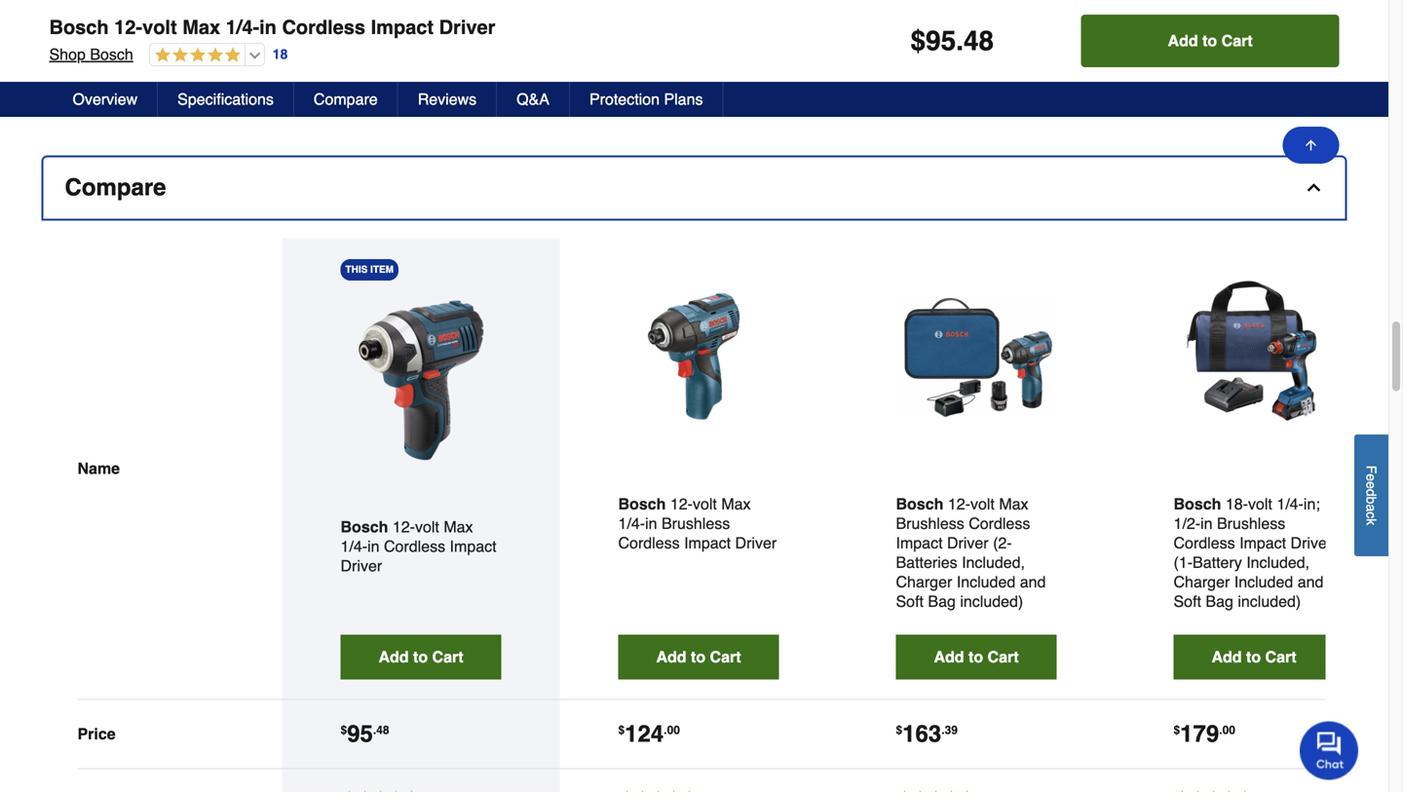 Task type: vqa. For each thing, say whether or not it's contained in the screenshot.
10 the Buying
no



Task type: describe. For each thing, give the bounding box(es) containing it.
included) inside 12-volt max brushless cordless impact driver (2- batteries included, charger included and soft bag included)
[[961, 593, 1024, 611]]

add for 12-volt max brushless cordless impact driver (2- batteries included, charger included and soft bag included)
[[934, 648, 965, 666]]

0 vertical spatial compare
[[314, 90, 378, 108]]

residents:
[[99, 36, 159, 50]]

chat invite button image
[[1301, 721, 1360, 780]]

overview
[[73, 90, 138, 108]]

bosch 12-volt max 1/4-in cordless impact driver
[[49, 16, 496, 39]]

protection plans
[[590, 90, 703, 108]]

arrow up image
[[1304, 137, 1320, 153]]

1/4- inside 12-volt max 1/4-in brushless cordless impact driver
[[619, 515, 646, 533]]

impact inside 12-volt max 1/4-in cordless impact driver
[[450, 538, 497, 556]]

to for 12-volt max 1/4-in brushless cordless impact driver
[[691, 648, 706, 666]]

q&a button
[[497, 82, 570, 117]]

cordless inside 12-volt max 1/4-in cordless impact driver
[[384, 538, 446, 556]]

volt for batteries
[[971, 495, 995, 513]]

this
[[346, 264, 368, 275]]

bosch 12-volt max 1/4-in brushless cordless impact driver image
[[619, 277, 779, 438]]

included inside 12-volt max brushless cordless impact driver (2- batteries included, charger included and soft bag included)
[[957, 573, 1016, 591]]

12-volt max 1/4-in cordless impact driver
[[341, 518, 497, 575]]

to for 12-volt max brushless cordless impact driver (2- batteries included, charger included and soft bag included)
[[969, 648, 984, 666]]

to for 18-volt 1/4-in; 1/2-in brushless cordless impact driver (1-battery included, charger included and soft bag included)
[[1247, 648, 1262, 666]]

c
[[1364, 512, 1380, 519]]

add to cart button for 12-volt max 1/4-in brushless cordless impact driver
[[619, 635, 779, 680]]

bosch for 18-volt 1/4-in; 1/2-in brushless cordless impact driver (1-battery included, charger included and soft bag included)
[[1174, 495, 1222, 513]]

a
[[1364, 504, 1380, 512]]

soft inside "18-volt 1/4-in; 1/2-in brushless cordless impact driver (1-battery included, charger included and soft bag included)"
[[1174, 593, 1202, 611]]

add to cart button for 12-volt max brushless cordless impact driver (2- batteries included, charger included and soft bag included)
[[896, 635, 1057, 680]]

included, inside 12-volt max brushless cordless impact driver (2- batteries included, charger included and soft bag included)
[[962, 554, 1026, 572]]

csa safety listing
[[1026, 34, 1133, 50]]

f e e d b a c k button
[[1355, 435, 1389, 557]]

max for 12-volt max brushless cordless impact driver (2- batteries included, charger included and soft bag included)
[[1000, 495, 1029, 513]]

18-
[[1226, 495, 1249, 513]]

39
[[945, 724, 958, 737]]

brushless inside "18-volt 1/4-in; 1/2-in brushless cordless impact driver (1-battery included, charger included and soft bag included)"
[[1218, 515, 1286, 533]]

soft inside 12-volt max brushless cordless impact driver (2- batteries included, charger included and soft bag included)
[[896, 593, 924, 611]]

impact inside 12-volt max 1/4-in brushless cordless impact driver
[[685, 534, 731, 552]]

and inside "18-volt 1/4-in; 1/2-in brushless cordless impact driver (1-battery included, charger included and soft bag included)"
[[1298, 573, 1324, 591]]

bosch 12-volt max 1/4-in cordless impact driver image
[[341, 300, 502, 461]]

1 e from the top
[[1364, 474, 1380, 482]]

$ inside "$ 124 . 00"
[[619, 724, 625, 737]]

f e e d b a c k
[[1364, 466, 1380, 526]]

driver inside 12-volt max 1/4-in brushless cordless impact driver
[[736, 534, 777, 552]]

listing
[[1098, 34, 1133, 50]]

overview button
[[53, 82, 158, 117]]

124
[[625, 721, 664, 748]]

charger inside 12-volt max brushless cordless impact driver (2- batteries included, charger included and soft bag included)
[[896, 573, 953, 591]]

18
[[273, 46, 288, 62]]

1/2-
[[1174, 515, 1201, 533]]

max for 12-volt max 1/4-in brushless cordless impact driver
[[722, 495, 751, 513]]

reviews
[[418, 90, 477, 108]]

$ inside $ 163 . 39
[[896, 724, 903, 737]]

bosch for 12-volt max 1/4-in cordless impact driver
[[341, 518, 388, 536]]

add for 12-volt max 1/4-in brushless cordless impact driver
[[657, 648, 687, 666]]

. inside $ 95 . 48
[[373, 724, 377, 737]]

included) inside "18-volt 1/4-in; 1/2-in brushless cordless impact driver (1-battery included, charger included and soft bag included)"
[[1239, 593, 1302, 611]]

$ 163 . 39
[[896, 721, 958, 748]]

volt for driver
[[693, 495, 717, 513]]

price
[[78, 725, 116, 743]]

4.8 stars image
[[150, 47, 241, 65]]

cart for 12-volt max brushless cordless impact driver (2- batteries included, charger included and soft bag included)
[[988, 648, 1019, 666]]

$ 179 . 00
[[1174, 721, 1236, 748]]

(2-
[[994, 534, 1013, 552]]

1 vertical spatial compare
[[65, 174, 166, 201]]

1 horizontal spatial 48
[[964, 25, 995, 57]]

specifications
[[178, 90, 274, 108]]

bosch 18-volt 1/4-in; 1/2-in brushless cordless impact driver (1-battery included, charger included and soft bag included) image
[[1174, 277, 1335, 438]]

shop
[[49, 45, 86, 63]]

1 vertical spatial compare button
[[43, 157, 1346, 219]]

add to cart for 12-volt max brushless cordless impact driver (2- batteries included, charger included and soft bag included)
[[934, 648, 1019, 666]]

2 e from the top
[[1364, 482, 1380, 489]]

. inside "$ 179 . 00"
[[1220, 724, 1223, 737]]

included, inside "18-volt 1/4-in; 1/2-in brushless cordless impact driver (1-battery included, charger included and soft bag included)"
[[1247, 554, 1310, 572]]

(1-
[[1174, 554, 1193, 572]]

ca
[[79, 36, 96, 50]]

$ 124 . 00
[[619, 721, 680, 748]]



Task type: locate. For each thing, give the bounding box(es) containing it.
q&a
[[517, 90, 550, 108]]

12- inside 12-volt max brushless cordless impact driver (2- batteries included, charger included and soft bag included)
[[949, 495, 971, 513]]

0 vertical spatial 48
[[964, 25, 995, 57]]

d
[[1364, 489, 1380, 497]]

$ 95 . 48
[[911, 25, 995, 57], [341, 721, 390, 748]]

soft down (1-
[[1174, 593, 1202, 611]]

1/4-
[[226, 16, 259, 39], [1278, 495, 1304, 513], [619, 515, 646, 533], [341, 538, 368, 556]]

charger inside "18-volt 1/4-in; 1/2-in brushless cordless impact driver (1-battery included, charger included and soft bag included)"
[[1174, 573, 1231, 591]]

compare button down plans
[[43, 157, 1346, 219]]

charger
[[896, 573, 953, 591], [1174, 573, 1231, 591]]

1 00 from the left
[[667, 724, 680, 737]]

bag down battery
[[1206, 593, 1234, 611]]

00 inside "$ 179 . 00"
[[1223, 724, 1236, 737]]

specifications button
[[158, 82, 294, 117]]

2 bag from the left
[[1206, 593, 1234, 611]]

volt for impact
[[1249, 495, 1273, 513]]

add to cart button
[[1082, 15, 1340, 67], [341, 635, 502, 680], [619, 635, 779, 680], [896, 635, 1057, 680], [1174, 635, 1335, 680]]

e up b
[[1364, 482, 1380, 489]]

driver inside 12-volt max 1/4-in cordless impact driver
[[341, 557, 382, 575]]

$ inside "$ 179 . 00"
[[1174, 724, 1181, 737]]

add to cart for 18-volt 1/4-in; 1/2-in brushless cordless impact driver (1-battery included, charger included and soft bag included)
[[1212, 648, 1297, 666]]

65
[[192, 36, 205, 50]]

2 soft from the left
[[1174, 593, 1202, 611]]

1 included, from the left
[[962, 554, 1026, 572]]

and
[[1021, 573, 1047, 591], [1298, 573, 1324, 591]]

0 vertical spatial $ 95 . 48
[[911, 25, 995, 57]]

cordless
[[282, 16, 366, 39], [969, 515, 1031, 533], [619, 534, 680, 552], [1174, 534, 1236, 552], [384, 538, 446, 556]]

compare button
[[294, 82, 398, 117], [43, 157, 1346, 219]]

cart for 12-volt max 1/4-in brushless cordless impact driver
[[710, 648, 742, 666]]

driver inside "18-volt 1/4-in; 1/2-in brushless cordless impact driver (1-battery included, charger included and soft bag included)"
[[1291, 534, 1333, 552]]

2 horizontal spatial brushless
[[1218, 515, 1286, 533]]

impact inside "18-volt 1/4-in; 1/2-in brushless cordless impact driver (1-battery included, charger included and soft bag included)"
[[1240, 534, 1287, 552]]

1 soft from the left
[[896, 593, 924, 611]]

0 horizontal spatial included,
[[962, 554, 1026, 572]]

add for 18-volt 1/4-in; 1/2-in brushless cordless impact driver (1-battery included, charger included and soft bag included)
[[1212, 648, 1243, 666]]

00
[[667, 724, 680, 737], [1223, 724, 1236, 737]]

00 right 179
[[1223, 724, 1236, 737]]

0 horizontal spatial included)
[[961, 593, 1024, 611]]

0 vertical spatial 95
[[926, 25, 957, 57]]

cart for 18-volt 1/4-in; 1/2-in brushless cordless impact driver (1-battery included, charger included and soft bag included)
[[1266, 648, 1297, 666]]

k
[[1364, 519, 1380, 526]]

add to cart button for 18-volt 1/4-in; 1/2-in brushless cordless impact driver (1-battery included, charger included and soft bag included)
[[1174, 635, 1335, 680]]

bosch for 12-volt max brushless cordless impact driver (2- batteries included, charger included and soft bag included)
[[896, 495, 944, 513]]

e
[[1364, 474, 1380, 482], [1364, 482, 1380, 489]]

0 horizontal spatial and
[[1021, 573, 1047, 591]]

chevron up image
[[1305, 178, 1325, 197]]

1 included) from the left
[[961, 593, 1024, 611]]

volt inside 12-volt max 1/4-in cordless impact driver
[[415, 518, 440, 536]]

2 included) from the left
[[1239, 593, 1302, 611]]

1 horizontal spatial and
[[1298, 573, 1324, 591]]

1 vertical spatial 48
[[377, 724, 390, 737]]

brushless
[[662, 515, 730, 533], [896, 515, 965, 533], [1218, 515, 1286, 533]]

12- inside 12-volt max 1/4-in cordless impact driver
[[393, 518, 415, 536]]

0 horizontal spatial compare
[[65, 174, 166, 201]]

1 brushless from the left
[[662, 515, 730, 533]]

protection
[[590, 90, 660, 108]]

2 and from the left
[[1298, 573, 1324, 591]]

1 horizontal spatial 00
[[1223, 724, 1236, 737]]

2 00 from the left
[[1223, 724, 1236, 737]]

compare
[[314, 90, 378, 108], [65, 174, 166, 201]]

0 horizontal spatial $ 95 . 48
[[341, 721, 390, 748]]

00 inside "$ 124 . 00"
[[667, 724, 680, 737]]

f
[[1364, 466, 1380, 474]]

in inside 12-volt max 1/4-in cordless impact driver
[[368, 538, 380, 556]]

in;
[[1304, 495, 1321, 513]]

to
[[1203, 32, 1218, 50], [413, 648, 428, 666], [691, 648, 706, 666], [969, 648, 984, 666], [1247, 648, 1262, 666]]

12- for 12-volt max 1/4-in brushless cordless impact driver
[[671, 495, 693, 513]]

protection plans button
[[570, 82, 724, 117]]

safety
[[1058, 34, 1094, 50]]

max inside 12-volt max brushless cordless impact driver (2- batteries included, charger included and soft bag included)
[[1000, 495, 1029, 513]]

cordless inside "18-volt 1/4-in; 1/2-in brushless cordless impact driver (1-battery included, charger included and soft bag included)"
[[1174, 534, 1236, 552]]

soft down the batteries
[[896, 593, 924, 611]]

max inside 12-volt max 1/4-in brushless cordless impact driver
[[722, 495, 751, 513]]

. inside "$ 124 . 00"
[[664, 724, 667, 737]]

$
[[911, 25, 926, 57], [341, 724, 347, 737], [619, 724, 625, 737], [896, 724, 903, 737], [1174, 724, 1181, 737]]

1/4- inside "18-volt 1/4-in; 1/2-in brushless cordless impact driver (1-battery included, charger included and soft bag included)"
[[1278, 495, 1304, 513]]

driver inside 12-volt max brushless cordless impact driver (2- batteries included, charger included and soft bag included)
[[948, 534, 989, 552]]

0 horizontal spatial bag
[[929, 593, 956, 611]]

included down (2-
[[957, 573, 1016, 591]]

cart
[[1222, 32, 1253, 50], [432, 648, 464, 666], [710, 648, 742, 666], [988, 648, 1019, 666], [1266, 648, 1297, 666]]

soft
[[896, 593, 924, 611], [1174, 593, 1202, 611]]

plans
[[664, 90, 703, 108]]

warning(s)
[[208, 36, 269, 50]]

max for 12-volt max 1/4-in cordless impact driver
[[444, 518, 473, 536]]

0 horizontal spatial soft
[[896, 593, 924, 611]]

brushless inside 12-volt max 1/4-in brushless cordless impact driver
[[662, 515, 730, 533]]

prop
[[162, 36, 189, 50]]

95
[[926, 25, 957, 57], [347, 721, 373, 748]]

12-volt max brushless cordless impact driver (2- batteries included, charger included and soft bag included)
[[896, 495, 1047, 611]]

included,
[[962, 554, 1026, 572], [1247, 554, 1310, 572]]

1 horizontal spatial bag
[[1206, 593, 1234, 611]]

1 horizontal spatial soft
[[1174, 593, 1202, 611]]

1 bag from the left
[[929, 593, 956, 611]]

add to cart for 12-volt max 1/4-in brushless cordless impact driver
[[657, 648, 742, 666]]

included, down (2-
[[962, 554, 1026, 572]]

impact inside 12-volt max brushless cordless impact driver (2- batteries included, charger included and soft bag included)
[[896, 534, 943, 552]]

brushless inside 12-volt max brushless cordless impact driver (2- batteries included, charger included and soft bag included)
[[896, 515, 965, 533]]

48
[[964, 25, 995, 57], [377, 724, 390, 737]]

included
[[957, 573, 1016, 591], [1235, 573, 1294, 591]]

in inside 12-volt max 1/4-in brushless cordless impact driver
[[646, 515, 658, 533]]

bag inside "18-volt 1/4-in; 1/2-in brushless cordless impact driver (1-battery included, charger included and soft bag included)"
[[1206, 593, 1234, 611]]

included down battery
[[1235, 573, 1294, 591]]

00 for 179
[[1223, 724, 1236, 737]]

0 horizontal spatial 48
[[377, 724, 390, 737]]

0 horizontal spatial 95
[[347, 721, 373, 748]]

volt inside 12-volt max 1/4-in brushless cordless impact driver
[[693, 495, 717, 513]]

included)
[[961, 593, 1024, 611], [1239, 593, 1302, 611]]

no
[[395, 34, 413, 50]]

shop bosch
[[49, 45, 133, 63]]

bosch
[[49, 16, 109, 39], [90, 45, 133, 63], [619, 495, 666, 513], [896, 495, 944, 513], [1174, 495, 1222, 513], [341, 518, 388, 536]]

2 included from the left
[[1235, 573, 1294, 591]]

max inside 12-volt max 1/4-in cordless impact driver
[[444, 518, 473, 536]]

. inside $ 163 . 39
[[942, 724, 945, 737]]

179
[[1181, 721, 1220, 748]]

this item
[[346, 264, 394, 275]]

00 right 124 on the left bottom of the page
[[667, 724, 680, 737]]

batteries
[[896, 554, 958, 572]]

ca residents: prop 65 warning(s)
[[79, 36, 269, 50]]

reviews button
[[398, 82, 497, 117]]

0 horizontal spatial 00
[[667, 724, 680, 737]]

e up d
[[1364, 474, 1380, 482]]

0 horizontal spatial included
[[957, 573, 1016, 591]]

impact
[[371, 16, 434, 39], [685, 534, 731, 552], [896, 534, 943, 552], [1240, 534, 1287, 552], [450, 538, 497, 556]]

.
[[957, 25, 964, 57], [373, 724, 377, 737], [664, 724, 667, 737], [942, 724, 945, 737], [1220, 724, 1223, 737]]

csa
[[1026, 34, 1054, 50]]

add
[[1169, 32, 1199, 50], [379, 648, 409, 666], [657, 648, 687, 666], [934, 648, 965, 666], [1212, 648, 1243, 666]]

driver
[[439, 16, 496, 39], [736, 534, 777, 552], [948, 534, 989, 552], [1291, 534, 1333, 552], [341, 557, 382, 575]]

00 for 124
[[667, 724, 680, 737]]

volt
[[142, 16, 177, 39], [693, 495, 717, 513], [971, 495, 995, 513], [1249, 495, 1273, 513], [415, 518, 440, 536]]

1 horizontal spatial compare
[[314, 90, 378, 108]]

in inside "18-volt 1/4-in; 1/2-in brushless cordless impact driver (1-battery included, charger included and soft bag included)"
[[1201, 515, 1213, 533]]

bag inside 12-volt max brushless cordless impact driver (2- batteries included, charger included and soft bag included)
[[929, 593, 956, 611]]

bag down the batteries
[[929, 593, 956, 611]]

12- for 12-volt max brushless cordless impact driver (2- batteries included, charger included and soft bag included)
[[949, 495, 971, 513]]

1 and from the left
[[1021, 573, 1047, 591]]

add to cart
[[1169, 32, 1253, 50], [379, 648, 464, 666], [657, 648, 742, 666], [934, 648, 1019, 666], [1212, 648, 1297, 666]]

1 horizontal spatial 95
[[926, 25, 957, 57]]

bag
[[929, 593, 956, 611], [1206, 593, 1234, 611]]

name
[[78, 460, 120, 478]]

2 brushless from the left
[[896, 515, 965, 533]]

b
[[1364, 497, 1380, 504]]

1 horizontal spatial included
[[1235, 573, 1294, 591]]

1 horizontal spatial included,
[[1247, 554, 1310, 572]]

18-volt 1/4-in; 1/2-in brushless cordless impact driver (1-battery included, charger included and soft bag included)
[[1174, 495, 1333, 611]]

0 vertical spatial compare button
[[294, 82, 398, 117]]

1 included from the left
[[957, 573, 1016, 591]]

0 horizontal spatial brushless
[[662, 515, 730, 533]]

volt inside "18-volt 1/4-in; 1/2-in brushless cordless impact driver (1-battery included, charger included and soft bag included)"
[[1249, 495, 1273, 513]]

in
[[259, 16, 277, 39], [646, 515, 658, 533], [1201, 515, 1213, 533], [368, 538, 380, 556]]

1 horizontal spatial brushless
[[896, 515, 965, 533]]

charger down the batteries
[[896, 573, 953, 591]]

1 horizontal spatial $ 95 . 48
[[911, 25, 995, 57]]

max
[[183, 16, 220, 39], [722, 495, 751, 513], [1000, 495, 1029, 513], [444, 518, 473, 536]]

3 brushless from the left
[[1218, 515, 1286, 533]]

12-
[[114, 16, 142, 39], [671, 495, 693, 513], [949, 495, 971, 513], [393, 518, 415, 536]]

12-volt max 1/4-in brushless cordless impact driver
[[619, 495, 777, 552]]

included inside "18-volt 1/4-in; 1/2-in brushless cordless impact driver (1-battery included, charger included and soft bag included)"
[[1235, 573, 1294, 591]]

163
[[903, 721, 942, 748]]

compare button down no
[[294, 82, 398, 117]]

1 charger from the left
[[896, 573, 953, 591]]

0 horizontal spatial charger
[[896, 573, 953, 591]]

cordless inside 12-volt max brushless cordless impact driver (2- batteries included, charger included and soft bag included)
[[969, 515, 1031, 533]]

1 horizontal spatial charger
[[1174, 573, 1231, 591]]

12- for 12-volt max 1/4-in cordless impact driver
[[393, 518, 415, 536]]

1 horizontal spatial included)
[[1239, 593, 1302, 611]]

included, right battery
[[1247, 554, 1310, 572]]

battery
[[1193, 554, 1243, 572]]

bosch 12-volt max brushless cordless impact driver (2-batteries included, charger included and soft bag included) image
[[896, 277, 1057, 438]]

1 vertical spatial 95
[[347, 721, 373, 748]]

item
[[371, 264, 394, 275]]

and inside 12-volt max brushless cordless impact driver (2- batteries included, charger included and soft bag included)
[[1021, 573, 1047, 591]]

bosch for 12-volt max 1/4-in brushless cordless impact driver
[[619, 495, 666, 513]]

volt inside 12-volt max brushless cordless impact driver (2- batteries included, charger included and soft bag included)
[[971, 495, 995, 513]]

12- inside 12-volt max 1/4-in brushless cordless impact driver
[[671, 495, 693, 513]]

charger down battery
[[1174, 573, 1231, 591]]

1/4- inside 12-volt max 1/4-in cordless impact driver
[[341, 538, 368, 556]]

2 included, from the left
[[1247, 554, 1310, 572]]

cordless inside 12-volt max 1/4-in brushless cordless impact driver
[[619, 534, 680, 552]]

1 vertical spatial $ 95 . 48
[[341, 721, 390, 748]]

included) down (2-
[[961, 593, 1024, 611]]

included) down battery
[[1239, 593, 1302, 611]]

2 charger from the left
[[1174, 573, 1231, 591]]



